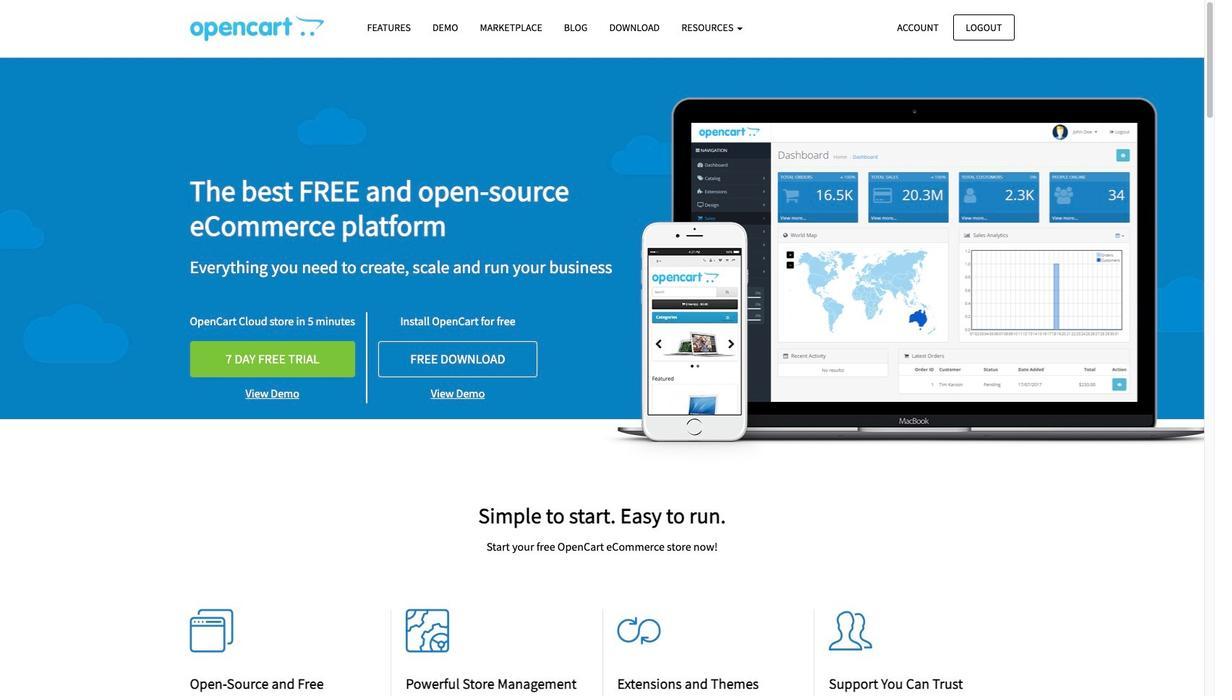 Task type: locate. For each thing, give the bounding box(es) containing it.
opencart - open source shopping cart solution image
[[190, 15, 324, 41]]



Task type: vqa. For each thing, say whether or not it's contained in the screenshot.
OpenCart - Open Source Shopping Cart Solution image
yes



